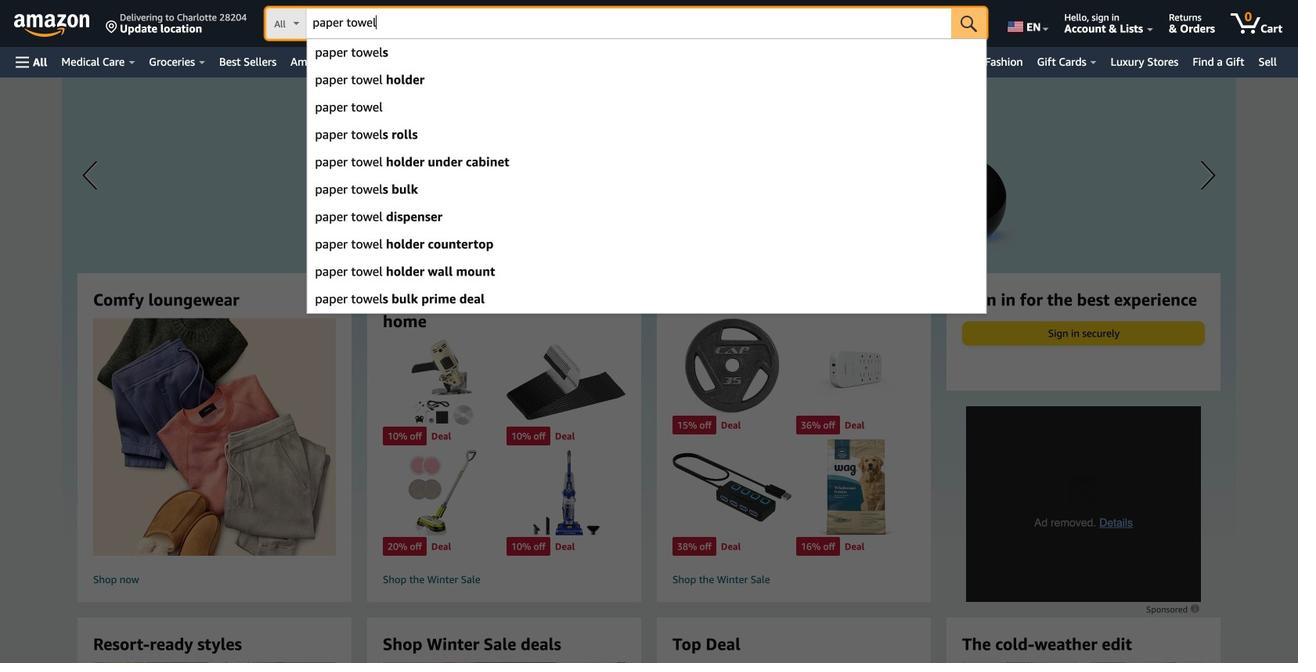 Task type: vqa. For each thing, say whether or not it's contained in the screenshot.
Competizione
no



Task type: locate. For each thing, give the bounding box(es) containing it.
vevor fabric cutter, 250w electric rotary fabric cutting machine, 1.1" cutting thickness, octagonal knife, with replacement blade and sharpening stones, for multi-layer cloth fabric leather image
[[383, 340, 502, 425]]

None search field
[[266, 8, 987, 41]]

"alexa, remind me to workout everyday at 6am." image
[[62, 78, 1237, 548]]

sabrent 4-port usb hub, usb 3.0 fast data hub with individual led power switches, 2 ft cable, slim & portable, for mac & pc (hb-um43) image
[[673, 440, 792, 536]]

Search Amazon text field
[[307, 9, 952, 38]]

jeronic pant hangers, 20 pack steel, black, 20 count image
[[507, 340, 626, 425]]

main content
[[0, 78, 1299, 663]]

amazon brand – wag dry dog food, salmon and brown rice, 30 lb bag image
[[797, 440, 916, 536]]

cordless electric mop, electric spin mop with led headlight and water spray, up to 60 mins powerful floor cleaner with 300ml water tank, polisher for hardwood, tile floors, quiet cleaning & waxing image
[[383, 450, 502, 536]]

None submit
[[952, 8, 987, 39]]

none search field inside navigation navigation
[[266, 8, 987, 41]]

none submit inside search box
[[952, 8, 987, 39]]

eureka neu182a powerspeed bagless upright vacuum cleaner, lite, blue image
[[507, 450, 626, 536]]

cap barbell 2-inch olympic grip weight plate, 35 lb, single, 35 lb, single black (ophwis-035) image
[[673, 318, 792, 414]]



Task type: describe. For each thing, give the bounding box(es) containing it.
amazon image
[[14, 14, 90, 38]]

comfy loungewear image
[[66, 318, 363, 556]]

navigation navigation
[[0, 0, 1299, 314]]

anker outlet extender and usb wall charger, 6 outlets and 2 usb ports, 20w usb c power delivery high-speed charging iphone 15/15 plus/15 pro/15 pro max, multi-plug for dorm, home, and office, white image
[[797, 318, 916, 414]]



